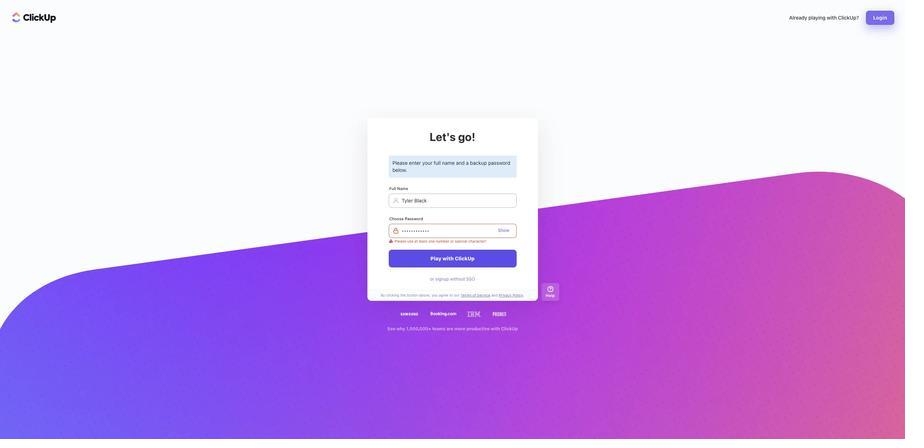 Task type: locate. For each thing, give the bounding box(es) containing it.
1 vertical spatial or
[[430, 276, 434, 282]]

login link
[[866, 11, 895, 25]]

privacy policy link
[[498, 293, 523, 298]]

and left a
[[456, 160, 465, 166]]

full name
[[389, 186, 408, 191]]

0 vertical spatial clickup
[[455, 255, 475, 261]]

please
[[393, 160, 408, 166], [395, 239, 406, 243]]

1 horizontal spatial clickup
[[501, 326, 518, 332]]

with right play
[[443, 255, 454, 261]]

0 horizontal spatial and
[[456, 160, 465, 166]]

above,
[[419, 293, 431, 298]]

0 vertical spatial with
[[827, 15, 837, 21]]

1 horizontal spatial or
[[450, 239, 454, 243]]

or signup without sso link
[[430, 276, 475, 282]]

login
[[873, 15, 888, 21]]

name
[[442, 160, 455, 166]]

clicking
[[386, 293, 399, 298]]

enter
[[409, 160, 421, 166]]

Choose Password password field
[[389, 224, 517, 238]]

help link
[[542, 283, 559, 301]]

character!
[[469, 239, 487, 243]]

1,000,000+
[[406, 326, 431, 332]]

terms of service link
[[460, 293, 491, 298]]

choose
[[389, 216, 404, 221]]

2 vertical spatial with
[[491, 326, 500, 332]]

see why 1,000,000+ teams are more productive with clickup
[[387, 326, 518, 332]]

let's
[[430, 130, 456, 144]]

why
[[397, 326, 405, 332]]

0 vertical spatial and
[[456, 160, 465, 166]]

0 horizontal spatial or
[[430, 276, 434, 282]]

or left signup
[[430, 276, 434, 282]]

with right productive
[[491, 326, 500, 332]]

clickup right productive
[[501, 326, 518, 332]]

0 vertical spatial or
[[450, 239, 454, 243]]

please inside the please enter your full name and a backup password below.
[[393, 160, 408, 166]]

of
[[473, 293, 476, 298]]

2 horizontal spatial with
[[827, 15, 837, 21]]

1 vertical spatial with
[[443, 255, 454, 261]]

more
[[455, 326, 466, 332]]

please for please use at least one number or special character!
[[395, 239, 406, 243]]

sign up element
[[389, 156, 517, 268]]

clickup
[[455, 255, 475, 261], [501, 326, 518, 332]]

with right playing
[[827, 15, 837, 21]]

below.
[[393, 167, 407, 173]]

playing
[[809, 15, 826, 21]]

0 vertical spatial please
[[393, 160, 408, 166]]

or left 'special'
[[450, 239, 454, 243]]

1 vertical spatial and
[[491, 293, 498, 298]]

0 horizontal spatial clickup
[[455, 255, 475, 261]]

clickup?
[[838, 15, 859, 21]]

or
[[450, 239, 454, 243], [430, 276, 434, 282]]

let's go!
[[430, 130, 476, 144]]

to
[[450, 293, 453, 298]]

clickup down 'special'
[[455, 255, 475, 261]]

see
[[387, 326, 395, 332]]

1 horizontal spatial and
[[491, 293, 498, 298]]

backup
[[470, 160, 487, 166]]

or signup without sso
[[430, 276, 475, 282]]

and
[[456, 160, 465, 166], [491, 293, 498, 298]]

policy
[[513, 293, 523, 298]]

and inside the please enter your full name and a backup password below.
[[456, 160, 465, 166]]

please left the use
[[395, 239, 406, 243]]

1 vertical spatial clickup
[[501, 326, 518, 332]]

a
[[466, 160, 469, 166]]

use
[[407, 239, 414, 243]]

with
[[827, 15, 837, 21], [443, 255, 454, 261], [491, 326, 500, 332]]

1 vertical spatial please
[[395, 239, 406, 243]]

0 horizontal spatial with
[[443, 255, 454, 261]]

and left privacy at bottom right
[[491, 293, 498, 298]]

signup
[[436, 276, 449, 282]]

one
[[429, 239, 435, 243]]

service
[[477, 293, 490, 298]]

please up below.
[[393, 160, 408, 166]]



Task type: describe. For each thing, give the bounding box(es) containing it.
least
[[419, 239, 428, 243]]

without
[[450, 276, 465, 282]]

already
[[790, 15, 808, 21]]

play with clickup button
[[389, 250, 517, 268]]

show
[[498, 228, 510, 233]]

1 horizontal spatial with
[[491, 326, 500, 332]]

clickup inside play with clickup button
[[455, 255, 475, 261]]

by
[[381, 293, 385, 298]]

sso
[[466, 276, 475, 282]]

play
[[431, 255, 442, 261]]

please enter your full name and a backup password below.
[[393, 160, 510, 173]]

your
[[422, 160, 433, 166]]

you
[[432, 293, 438, 298]]

go!
[[458, 130, 476, 144]]

the
[[400, 293, 406, 298]]

are
[[447, 326, 454, 332]]

play with clickup
[[431, 255, 475, 261]]

clickup - home image
[[12, 12, 56, 23]]

agree
[[439, 293, 449, 298]]

show link
[[498, 228, 510, 233]]

already playing with clickup?
[[790, 15, 859, 21]]

at
[[415, 239, 418, 243]]

special
[[455, 239, 468, 243]]

privacy
[[499, 293, 512, 298]]

or inside sign up element
[[450, 239, 454, 243]]

please for please enter your full name and a backup password below.
[[393, 160, 408, 166]]

password
[[488, 160, 510, 166]]

with inside button
[[443, 255, 454, 261]]

productive
[[467, 326, 490, 332]]

teams
[[432, 326, 446, 332]]

terms
[[461, 293, 472, 298]]

name
[[397, 186, 408, 191]]

please use at least one number or special character!
[[395, 239, 487, 243]]

button
[[407, 293, 418, 298]]

help
[[546, 293, 555, 298]]

.
[[523, 293, 524, 298]]

number
[[436, 239, 449, 243]]

our
[[454, 293, 460, 298]]

by clicking the button above, you agree to our terms of service and privacy policy .
[[381, 293, 524, 298]]

full
[[434, 160, 441, 166]]

or inside 'link'
[[430, 276, 434, 282]]

password
[[405, 216, 423, 221]]

full
[[389, 186, 396, 191]]

choose password
[[389, 216, 423, 221]]



Task type: vqa. For each thing, say whether or not it's contained in the screenshot.
will
no



